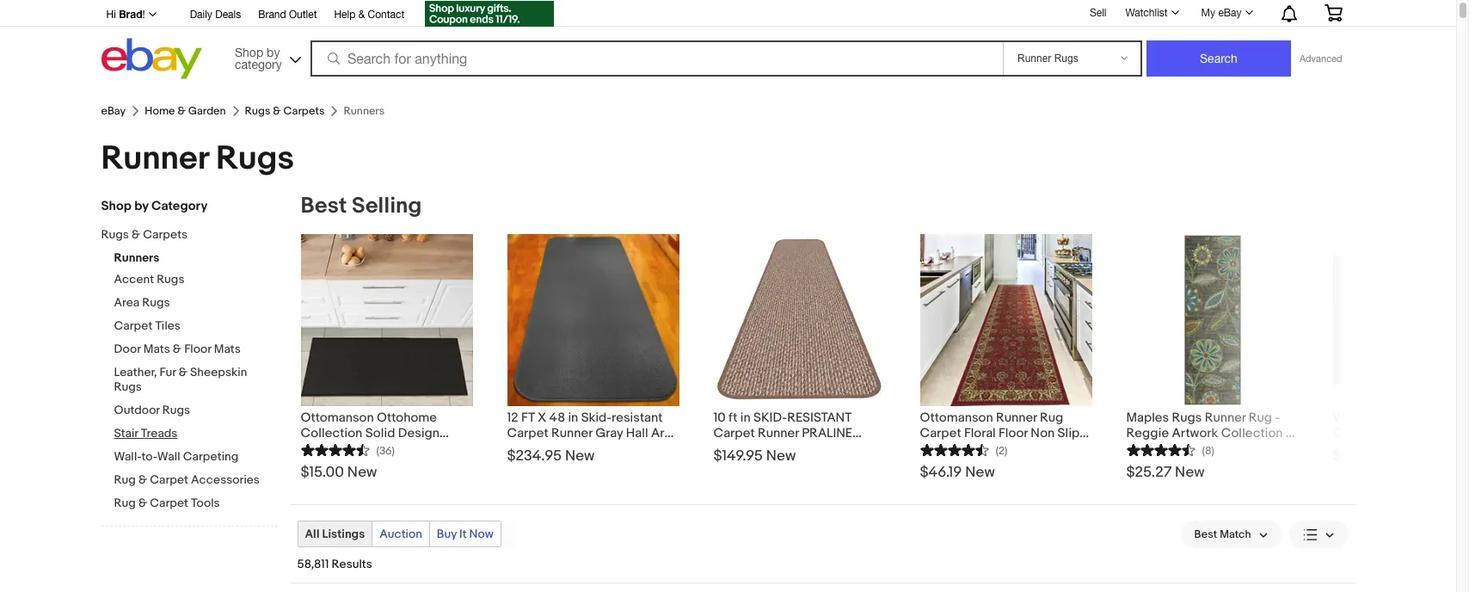 Task type: describe. For each thing, give the bounding box(es) containing it.
carpet down rug & carpet accessories link
[[150, 496, 188, 510]]

rugs & carpets
[[245, 104, 325, 118]]

4.2 out of 5 stars image
[[301, 441, 370, 458]]

advanced
[[1300, 53, 1343, 64]]

(36)
[[376, 444, 395, 458]]

ebay inside account navigation
[[1219, 7, 1242, 19]]

door mats & floor mats link
[[114, 342, 278, 358]]

new for $46.19 new
[[966, 464, 995, 481]]

black
[[427, 441, 460, 457]]

best match button
[[1181, 521, 1283, 548]]

2
[[1286, 425, 1294, 441]]

brand outlet link
[[258, 6, 317, 25]]

best match
[[1195, 527, 1252, 541]]

$149.95
[[714, 447, 763, 465]]

rug & carpet accessories link
[[114, 472, 278, 489]]

rugs up runners
[[101, 227, 129, 242]]

rugs up the outdoor
[[114, 379, 142, 394]]

best for best selling
[[301, 193, 347, 219]]

shop by category button
[[227, 38, 305, 75]]

carpet inside ottomanson runner rug carpet floral floor non slip red 3x10 traditional flower
[[920, 425, 962, 441]]

my ebay
[[1202, 7, 1242, 19]]

sell link
[[1082, 7, 1115, 19]]

runner inside ottomanson ottohome collection solid design runner rug 20" x 59" black
[[301, 441, 342, 457]]

59"
[[405, 441, 425, 457]]

all
[[305, 527, 320, 541]]

$135.00
[[1333, 447, 1385, 465]]

3x10
[[947, 441, 974, 457]]

tiles
[[155, 318, 181, 333]]

results
[[332, 557, 372, 571]]

non inside ottomanson runner rug carpet floral floor non slip red 3x10 traditional flower
[[1031, 425, 1055, 441]]

hi
[[106, 9, 116, 21]]

x inside "12 ft x 48 in skid-resistant carpet runner gray hall area rug floor mat"
[[538, 410, 547, 426]]

carpets for rugs & carpets runners accent rugs area rugs carpet tiles door mats & floor mats leather, fur & sheepskin rugs outdoor rugs stair treads wall-to-wall carpeting rug & carpet accessories rug & carpet tools
[[143, 227, 188, 242]]

runners
[[114, 250, 159, 265]]

now
[[469, 527, 494, 541]]

help
[[334, 9, 356, 21]]

4.5 out of 5 stars image for $25.27
[[1127, 441, 1196, 458]]

outdoor rugs link
[[114, 403, 278, 419]]

westerly marash luxury collection 25' stair runner rugs stair carpet runner with image
[[1333, 255, 1470, 385]]

rugs up tiles
[[142, 295, 170, 310]]

new for $149.95 new
[[766, 447, 796, 465]]

resistant
[[612, 410, 663, 426]]

stair treads link
[[114, 426, 278, 442]]

ft
[[522, 410, 535, 426]]

-
[[1276, 410, 1281, 426]]

new for $15.00 new
[[348, 464, 377, 481]]

rugs down rugs & carpets on the top left
[[216, 139, 294, 179]]

floral
[[965, 425, 996, 441]]

watchlist link
[[1116, 3, 1187, 23]]

accent
[[114, 272, 154, 287]]

leather,
[[114, 365, 157, 379]]

all listings
[[305, 527, 365, 541]]

account navigation
[[97, 0, 1356, 29]]

carpets for rugs & carpets
[[284, 104, 325, 118]]

rugs up area rugs link
[[157, 272, 185, 287]]

10 ft in skid-resistant carpet runner praline brown hall area rug floor mat image
[[714, 234, 886, 406]]

listings
[[322, 527, 365, 541]]

traditional
[[976, 441, 1037, 457]]

rugs inside "maples rugs runner rug - reggie artwork collection 2 x 6 non skid hallway"
[[1172, 410, 1202, 426]]

skid-
[[581, 410, 612, 426]]

4.5 out of 5 stars image for $46.19
[[920, 441, 989, 458]]

maples rugs runner rug - reggie artwork collection 2 x 6 non skid hallway
[[1127, 410, 1294, 457]]

floor for area
[[534, 441, 563, 457]]

new for $234.95 new
[[565, 447, 595, 465]]

6
[[1139, 441, 1146, 457]]

home & garden
[[145, 104, 226, 118]]

daily deals link
[[190, 6, 241, 25]]

rug inside "maples rugs runner rug - reggie artwork collection 2 x 6 non skid hallway"
[[1249, 410, 1273, 426]]

1 mats from the left
[[143, 342, 170, 356]]

daily
[[190, 9, 212, 21]]

in
[[568, 410, 579, 426]]

floor for mats
[[184, 342, 211, 356]]

carpet up door
[[114, 318, 153, 333]]

1 vertical spatial ebay
[[101, 104, 126, 118]]

rug inside "12 ft x 48 in skid-resistant carpet runner gray hall area rug floor mat"
[[507, 441, 531, 457]]

x inside "maples rugs runner rug - reggie artwork collection 2 x 6 non skid hallway"
[[1127, 441, 1136, 457]]

leather, fur & sheepskin rugs link
[[114, 365, 278, 396]]

rug & carpet tools link
[[114, 496, 278, 512]]

0 vertical spatial rugs & carpets link
[[245, 104, 325, 118]]

red
[[920, 441, 944, 457]]

solid
[[365, 425, 395, 441]]

(2)
[[996, 444, 1008, 458]]

view: list view image
[[1303, 525, 1335, 543]]

to-
[[142, 449, 157, 464]]

by for category
[[267, 45, 280, 59]]

!
[[142, 9, 145, 21]]

carpet tiles link
[[114, 318, 278, 335]]

it
[[460, 527, 467, 541]]

ottomanson ottohome collection solid design runner rug 20" x 59" black
[[301, 410, 460, 457]]

by for category
[[134, 198, 149, 214]]

rugs down category
[[245, 104, 271, 118]]

new for $135.00 new
[[1389, 447, 1418, 465]]

$15.00
[[301, 464, 344, 481]]

$234.95 new
[[507, 447, 595, 465]]

$234.95
[[507, 447, 562, 465]]

my
[[1202, 7, 1216, 19]]

maples rugs runner rug - reggie artwork collection 2 x 6 non skid hallway link
[[1127, 406, 1299, 457]]

$149.95 new
[[714, 447, 796, 465]]

area inside the rugs & carpets runners accent rugs area rugs carpet tiles door mats & floor mats leather, fur & sheepskin rugs outdoor rugs stair treads wall-to-wall carpeting rug & carpet accessories rug & carpet tools
[[114, 295, 140, 310]]

runner rugs
[[101, 139, 294, 179]]

advanced link
[[1292, 41, 1351, 76]]

your shopping cart image
[[1324, 4, 1344, 22]]

(36) link
[[301, 441, 395, 458]]

collection inside ottomanson ottohome collection solid design runner rug 20" x 59" black
[[301, 425, 363, 441]]

auction
[[380, 527, 422, 541]]

ottomanson runner rug carpet floral floor non slip red 3x10 traditional flower image
[[920, 234, 1092, 406]]

carpeting
[[183, 449, 239, 464]]

20"
[[371, 441, 391, 457]]

category
[[235, 57, 282, 71]]

ottomanson for $46.19
[[920, 410, 994, 426]]

& inside help & contact link
[[359, 9, 365, 21]]

stair
[[114, 426, 138, 441]]

fur
[[160, 365, 176, 379]]

selling
[[352, 193, 422, 219]]

brand outlet
[[258, 9, 317, 21]]



Task type: locate. For each thing, give the bounding box(es) containing it.
2 collection from the left
[[1222, 425, 1283, 441]]

best
[[301, 193, 347, 219], [1195, 527, 1218, 541]]

carpets
[[284, 104, 325, 118], [143, 227, 188, 242]]

collection inside "maples rugs runner rug - reggie artwork collection 2 x 6 non skid hallway"
[[1222, 425, 1283, 441]]

shop
[[235, 45, 263, 59], [101, 198, 131, 214]]

carpet
[[114, 318, 153, 333], [507, 425, 549, 441], [920, 425, 962, 441], [150, 472, 188, 487], [150, 496, 188, 510]]

runner inside ottomanson runner rug carpet floral floor non slip red 3x10 traditional flower
[[996, 410, 1038, 426]]

0 horizontal spatial area
[[114, 295, 140, 310]]

rug inside ottomanson ottohome collection solid design runner rug 20" x 59" black
[[345, 441, 368, 457]]

2 horizontal spatial x
[[1127, 441, 1136, 457]]

accessories
[[191, 472, 260, 487]]

accent rugs link
[[114, 272, 278, 288]]

1 horizontal spatial shop
[[235, 45, 263, 59]]

0 horizontal spatial 4.5 out of 5 stars image
[[920, 441, 989, 458]]

1 vertical spatial rugs & carpets link
[[101, 227, 265, 244]]

x left '59"'
[[394, 441, 402, 457]]

get the coupon image
[[425, 1, 554, 27]]

by down brand
[[267, 45, 280, 59]]

ottomanson for $15.00
[[301, 410, 374, 426]]

0 horizontal spatial best
[[301, 193, 347, 219]]

by inside shop by category
[[267, 45, 280, 59]]

wall
[[157, 449, 180, 464]]

$25.27
[[1127, 464, 1172, 481]]

0 vertical spatial area
[[114, 295, 140, 310]]

shop for shop by category
[[235, 45, 263, 59]]

carpets down shop by category
[[143, 227, 188, 242]]

1 horizontal spatial mats
[[214, 342, 241, 356]]

auction link
[[373, 521, 429, 546]]

0 horizontal spatial ebay
[[101, 104, 126, 118]]

0 horizontal spatial collection
[[301, 425, 363, 441]]

0 horizontal spatial mats
[[143, 342, 170, 356]]

0 vertical spatial ebay
[[1219, 7, 1242, 19]]

non left slip
[[1031, 425, 1055, 441]]

floor left mat
[[534, 441, 563, 457]]

0 horizontal spatial x
[[394, 441, 402, 457]]

reggie
[[1127, 425, 1169, 441]]

area down accent
[[114, 295, 140, 310]]

4.5 out of 5 stars image up $25.27 new
[[1127, 441, 1196, 458]]

maples rugs runner rug - reggie artwork collection 2 x 6 non skid hallway image
[[1127, 234, 1299, 406]]

$46.19
[[920, 464, 962, 481]]

buy it now
[[437, 527, 494, 541]]

1 horizontal spatial carpets
[[284, 104, 325, 118]]

carpet inside "12 ft x 48 in skid-resistant carpet runner gray hall area rug floor mat"
[[507, 425, 549, 441]]

hallway
[[1204, 441, 1249, 457]]

floor up '(2)' in the bottom of the page
[[999, 425, 1028, 441]]

ottomanson ottohome collection solid design runner rug 20" x 59" black image
[[301, 234, 473, 406]]

ottomanson inside ottomanson runner rug carpet floral floor non slip red 3x10 traditional flower
[[920, 410, 994, 426]]

ottomanson up "4.2 out of 5 stars" image
[[301, 410, 374, 426]]

1 horizontal spatial best
[[1195, 527, 1218, 541]]

wall-to-wall carpeting link
[[114, 449, 278, 466]]

ebay left home
[[101, 104, 126, 118]]

treads
[[141, 426, 178, 441]]

ottomanson inside ottomanson ottohome collection solid design runner rug 20" x 59" black
[[301, 410, 374, 426]]

hall
[[626, 425, 649, 441]]

artwork
[[1172, 425, 1219, 441]]

0 vertical spatial best
[[301, 193, 347, 219]]

mats up sheepskin
[[214, 342, 241, 356]]

$135.00 new
[[1333, 447, 1418, 465]]

1 horizontal spatial by
[[267, 45, 280, 59]]

mats up fur
[[143, 342, 170, 356]]

1 horizontal spatial ebay
[[1219, 7, 1242, 19]]

runner inside "maples rugs runner rug - reggie artwork collection 2 x 6 non skid hallway"
[[1205, 410, 1246, 426]]

rug inside ottomanson runner rug carpet floral floor non slip red 3x10 traditional flower
[[1040, 410, 1064, 426]]

1 vertical spatial best
[[1195, 527, 1218, 541]]

1 vertical spatial by
[[134, 198, 149, 214]]

1 4.5 out of 5 stars image from the left
[[920, 441, 989, 458]]

12 ft x 48 in skid-resistant carpet runner gray hall area rug floor mat image
[[507, 234, 679, 406]]

buy it now link
[[430, 521, 501, 546]]

by left category
[[134, 198, 149, 214]]

my ebay link
[[1192, 3, 1261, 23]]

0 horizontal spatial floor
[[184, 342, 211, 356]]

carpet down wall
[[150, 472, 188, 487]]

gray
[[596, 425, 623, 441]]

2 ottomanson from the left
[[920, 410, 994, 426]]

sell
[[1090, 7, 1107, 19]]

none submit inside "shop by category" banner
[[1147, 40, 1292, 77]]

1 horizontal spatial floor
[[534, 441, 563, 457]]

help & contact link
[[334, 6, 405, 25]]

1 horizontal spatial non
[[1149, 441, 1173, 457]]

best inside dropdown button
[[1195, 527, 1218, 541]]

area right hall
[[651, 425, 679, 441]]

Search for anything text field
[[313, 42, 1000, 75]]

0 horizontal spatial carpets
[[143, 227, 188, 242]]

(8) link
[[1127, 441, 1215, 458]]

ottomanson runner rug carpet floral floor non slip red 3x10 traditional flower link
[[920, 406, 1092, 457]]

0 vertical spatial carpets
[[284, 104, 325, 118]]

1 horizontal spatial collection
[[1222, 425, 1283, 441]]

2 4.5 out of 5 stars image from the left
[[1127, 441, 1196, 458]]

floor inside "12 ft x 48 in skid-resistant carpet runner gray hall area rug floor mat"
[[534, 441, 563, 457]]

4.5 out of 5 stars image up $46.19 new
[[920, 441, 989, 458]]

shop by category banner
[[97, 0, 1356, 83]]

58,811 results
[[297, 557, 372, 571]]

rug
[[1040, 410, 1064, 426], [1249, 410, 1273, 426], [345, 441, 368, 457], [507, 441, 531, 457], [114, 472, 136, 487], [114, 496, 136, 510]]

&
[[359, 9, 365, 21], [178, 104, 186, 118], [273, 104, 281, 118], [132, 227, 140, 242], [173, 342, 182, 356], [179, 365, 188, 379], [138, 472, 147, 487], [138, 496, 147, 510]]

runner inside "12 ft x 48 in skid-resistant carpet runner gray hall area rug floor mat"
[[552, 425, 593, 441]]

1 horizontal spatial 4.5 out of 5 stars image
[[1127, 441, 1196, 458]]

0 horizontal spatial shop
[[101, 198, 131, 214]]

1 ottomanson from the left
[[301, 410, 374, 426]]

0 vertical spatial by
[[267, 45, 280, 59]]

sheepskin
[[190, 365, 247, 379]]

1 horizontal spatial x
[[538, 410, 547, 426]]

2 horizontal spatial floor
[[999, 425, 1028, 441]]

non inside "maples rugs runner rug - reggie artwork collection 2 x 6 non skid hallway"
[[1149, 441, 1173, 457]]

2 mats from the left
[[214, 342, 241, 356]]

4.5 out of 5 stars image
[[920, 441, 989, 458], [1127, 441, 1196, 458]]

58,811
[[297, 557, 329, 571]]

garden
[[188, 104, 226, 118]]

shop by category
[[101, 198, 208, 214]]

best for best match
[[1195, 527, 1218, 541]]

rugs up treads
[[162, 403, 190, 417]]

maples
[[1127, 410, 1170, 426]]

area
[[114, 295, 140, 310], [651, 425, 679, 441]]

rugs
[[245, 104, 271, 118], [216, 139, 294, 179], [101, 227, 129, 242], [157, 272, 185, 287], [142, 295, 170, 310], [114, 379, 142, 394], [162, 403, 190, 417], [1172, 410, 1202, 426]]

buy
[[437, 527, 457, 541]]

$25.27 new
[[1127, 464, 1205, 481]]

ottomanson up 3x10
[[920, 410, 994, 426]]

flower
[[1040, 441, 1079, 457]]

all listings link
[[298, 521, 372, 546]]

1 vertical spatial carpets
[[143, 227, 188, 242]]

carpet up '$234.95'
[[507, 425, 549, 441]]

design
[[398, 425, 440, 441]]

shop inside shop by category
[[235, 45, 263, 59]]

floor inside ottomanson runner rug carpet floral floor non slip red 3x10 traditional flower
[[999, 425, 1028, 441]]

1 vertical spatial area
[[651, 425, 679, 441]]

1 vertical spatial shop
[[101, 198, 131, 214]]

best left match
[[1195, 527, 1218, 541]]

ebay link
[[101, 104, 126, 118]]

home
[[145, 104, 175, 118]]

best left "selling"
[[301, 193, 347, 219]]

0 horizontal spatial ottomanson
[[301, 410, 374, 426]]

1 horizontal spatial ottomanson
[[920, 410, 994, 426]]

non right 6
[[1149, 441, 1173, 457]]

$46.19 new
[[920, 464, 995, 481]]

carpet up $46.19
[[920, 425, 962, 441]]

ebay
[[1219, 7, 1242, 19], [101, 104, 126, 118]]

12 ft x 48 in skid-resistant carpet runner gray hall area rug floor mat
[[507, 410, 679, 457]]

1 horizontal spatial area
[[651, 425, 679, 441]]

x left 6
[[1127, 441, 1136, 457]]

shop for shop by category
[[101, 198, 131, 214]]

floor down "carpet tiles" link
[[184, 342, 211, 356]]

shop down the deals
[[235, 45, 263, 59]]

(2) link
[[920, 441, 1008, 458]]

contact
[[368, 9, 405, 21]]

hi brad !
[[106, 8, 145, 21]]

deals
[[215, 9, 241, 21]]

collection up the $15.00 new
[[301, 425, 363, 441]]

best selling
[[301, 193, 422, 219]]

new for $25.27 new
[[1176, 464, 1205, 481]]

0 horizontal spatial by
[[134, 198, 149, 214]]

x inside ottomanson ottohome collection solid design runner rug 20" x 59" black
[[394, 441, 402, 457]]

collection left the 2
[[1222, 425, 1283, 441]]

by
[[267, 45, 280, 59], [134, 198, 149, 214]]

shop up runners
[[101, 198, 131, 214]]

x
[[538, 410, 547, 426], [394, 441, 402, 457], [1127, 441, 1136, 457]]

runner
[[101, 139, 209, 179], [996, 410, 1038, 426], [1205, 410, 1246, 426], [552, 425, 593, 441], [301, 441, 342, 457]]

carpets inside the rugs & carpets runners accent rugs area rugs carpet tiles door mats & floor mats leather, fur & sheepskin rugs outdoor rugs stair treads wall-to-wall carpeting rug & carpet accessories rug & carpet tools
[[143, 227, 188, 242]]

area rugs link
[[114, 295, 278, 312]]

12
[[507, 410, 519, 426]]

floor inside the rugs & carpets runners accent rugs area rugs carpet tiles door mats & floor mats leather, fur & sheepskin rugs outdoor rugs stair treads wall-to-wall carpeting rug & carpet accessories rug & carpet tools
[[184, 342, 211, 356]]

mat
[[566, 441, 588, 457]]

collection
[[301, 425, 363, 441], [1222, 425, 1283, 441]]

None submit
[[1147, 40, 1292, 77]]

tools
[[191, 496, 220, 510]]

daily deals
[[190, 9, 241, 21]]

carpets down shop by category dropdown button
[[284, 104, 325, 118]]

x right ft
[[538, 410, 547, 426]]

area inside "12 ft x 48 in skid-resistant carpet runner gray hall area rug floor mat"
[[651, 425, 679, 441]]

rugs up skid
[[1172, 410, 1202, 426]]

48
[[549, 410, 565, 426]]

rugs & carpets link
[[245, 104, 325, 118], [101, 227, 265, 244]]

1 collection from the left
[[301, 425, 363, 441]]

help & contact
[[334, 9, 405, 21]]

non
[[1031, 425, 1055, 441], [1149, 441, 1173, 457]]

new
[[565, 447, 595, 465], [766, 447, 796, 465], [1389, 447, 1418, 465], [348, 464, 377, 481], [966, 464, 995, 481], [1176, 464, 1205, 481]]

ebay right my
[[1219, 7, 1242, 19]]

rugs & carpets runners accent rugs area rugs carpet tiles door mats & floor mats leather, fur & sheepskin rugs outdoor rugs stair treads wall-to-wall carpeting rug & carpet accessories rug & carpet tools
[[101, 227, 260, 510]]

0 horizontal spatial non
[[1031, 425, 1055, 441]]

match
[[1220, 527, 1252, 541]]

0 vertical spatial shop
[[235, 45, 263, 59]]

brand
[[258, 9, 286, 21]]

outlet
[[289, 9, 317, 21]]

best selling main content
[[290, 193, 1470, 592]]



Task type: vqa. For each thing, say whether or not it's contained in the screenshot.
"Floor" inside 'Ottomanson Runner Rug Carpet Floral Floor Non Slip Red 3x10 Traditional Flower'
yes



